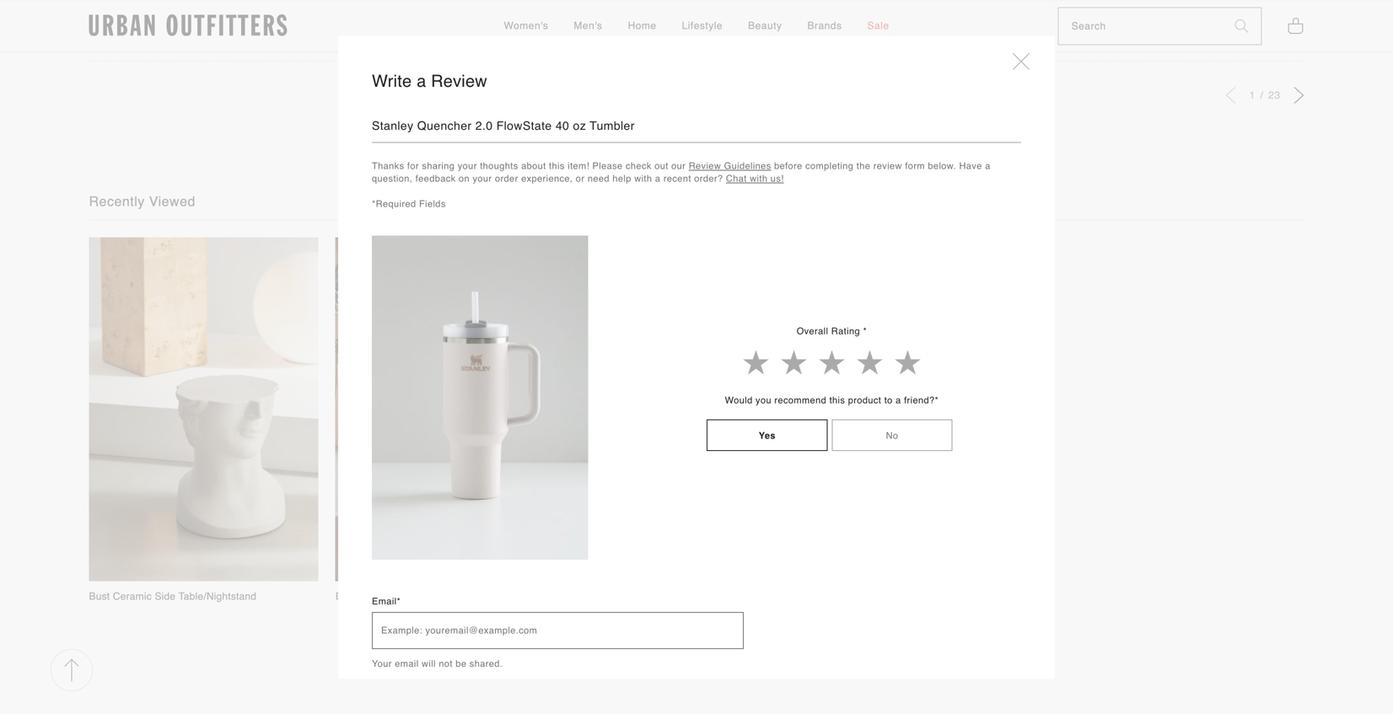 Task type: locate. For each thing, give the bounding box(es) containing it.
main navigation element
[[352, 1, 1041, 52]]

the
[[857, 161, 870, 171]]

emory coffee table image
[[335, 237, 565, 581]]

with
[[634, 173, 652, 184], [750, 173, 768, 184]]

1 with from the left
[[634, 173, 652, 184]]

0 horizontal spatial with
[[634, 173, 652, 184]]

0 horizontal spatial recommend
[[530, 9, 584, 21]]

be
[[456, 658, 467, 669]]

oz
[[573, 119, 586, 132]]

this left product.
[[587, 9, 604, 21]]

1 vertical spatial recommend
[[775, 395, 827, 405]]

a right the 'have'
[[985, 161, 991, 171]]

recently
[[89, 194, 145, 209]]

0 vertical spatial recommend
[[530, 9, 584, 21]]

write
[[372, 71, 412, 91]]

this
[[587, 9, 604, 21], [549, 161, 565, 171], [829, 395, 845, 405]]

close link
[[996, 36, 1047, 88]]

not
[[439, 658, 453, 669]]

review up order?
[[689, 161, 721, 171]]

chat
[[726, 173, 747, 184]]

0 vertical spatial this
[[587, 9, 604, 21]]

your right on
[[473, 173, 492, 184]]

your email will not be shared.
[[372, 658, 503, 669]]

review
[[431, 71, 487, 91], [689, 161, 721, 171]]

bust ceramic side table/nightstand
[[89, 591, 257, 602]]

on
[[459, 173, 470, 184]]

this for yes, i recommend this product.
[[587, 9, 604, 21]]

about
[[521, 161, 546, 171]]

1 horizontal spatial with
[[750, 173, 768, 184]]

emory
[[335, 591, 365, 602]]

recommend for you
[[775, 395, 827, 405]]

overall rating
[[797, 326, 863, 336]]

below.
[[928, 161, 956, 171]]

help
[[613, 173, 631, 184]]

a
[[417, 71, 426, 91], [985, 161, 991, 171], [655, 173, 661, 184], [896, 395, 901, 405]]

overall
[[797, 326, 828, 336]]

emory coffee table link
[[335, 237, 565, 604]]

2 vertical spatial this
[[829, 395, 845, 405]]

close image
[[1013, 53, 1030, 69]]

fields
[[419, 199, 446, 209]]

1 horizontal spatial recommend
[[775, 395, 827, 405]]

bust
[[89, 591, 110, 602]]

1 horizontal spatial review
[[689, 161, 721, 171]]

None search field
[[1059, 8, 1222, 44]]

ceramic
[[113, 591, 152, 602]]

2 horizontal spatial this
[[829, 395, 845, 405]]

this for would you recommend this product to a friend?
[[829, 395, 845, 405]]

to
[[884, 395, 893, 405]]

your
[[458, 161, 477, 171], [473, 173, 492, 184]]

flowstate
[[496, 119, 552, 132]]

0 vertical spatial review
[[431, 71, 487, 91]]

friend?
[[904, 395, 935, 405]]

search image
[[1235, 20, 1248, 33]]

your up on
[[458, 161, 477, 171]]

please
[[592, 161, 623, 171]]

thoughts
[[480, 161, 518, 171]]

us!
[[771, 173, 784, 184]]

table
[[402, 591, 427, 602]]

need
[[588, 173, 610, 184]]

urban outfitters image
[[89, 14, 287, 37]]

1 vertical spatial review
[[689, 161, 721, 171]]

question,
[[372, 173, 413, 184]]

1 horizontal spatial this
[[587, 9, 604, 21]]

recommend right you at right
[[775, 395, 827, 405]]

product
[[848, 395, 881, 405]]

chat with us!
[[726, 173, 784, 184]]

1 vertical spatial your
[[473, 173, 492, 184]]

coffee
[[368, 591, 399, 602]]

have
[[959, 161, 982, 171]]

0 horizontal spatial this
[[549, 161, 565, 171]]

*required fields
[[372, 199, 446, 209]]

recent
[[664, 173, 691, 184]]

recommend
[[530, 9, 584, 21], [775, 395, 827, 405]]

this up experience, at the top of the page
[[549, 161, 565, 171]]

*required
[[372, 199, 416, 209]]

stanley quencher 2.0 flowstate 40 oz tumbler
[[372, 119, 635, 132]]

email
[[395, 658, 419, 669]]

emory coffee table
[[335, 591, 427, 602]]

with down guidelines
[[750, 173, 768, 184]]

bust ceramic side table/nightstand link
[[89, 237, 319, 604]]

thanks
[[372, 161, 404, 171]]

product.
[[607, 9, 645, 21]]

will
[[422, 658, 436, 669]]

item!
[[568, 161, 590, 171]]

review up quencher
[[431, 71, 487, 91]]

with down 'check'
[[634, 173, 652, 184]]

a right to
[[896, 395, 901, 405]]

1 vertical spatial this
[[549, 161, 565, 171]]

quencher
[[417, 119, 472, 132]]

Email email field
[[372, 612, 744, 649]]

this left product at the right bottom of the page
[[829, 395, 845, 405]]

23
[[1268, 89, 1281, 101]]

recommend right 'i'
[[530, 9, 584, 21]]

with inside before completing the review form below. have a question, feedback on your order experience, or need help with a recent order?
[[634, 173, 652, 184]]



Task type: vqa. For each thing, say whether or not it's contained in the screenshot.
Overall
yes



Task type: describe. For each thing, give the bounding box(es) containing it.
40
[[556, 119, 569, 132]]

stanley
[[372, 119, 414, 132]]

out
[[655, 161, 668, 171]]

write a review
[[372, 71, 487, 91]]

a right write
[[417, 71, 426, 91]]

table/nightstand
[[179, 591, 257, 602]]

email
[[372, 596, 397, 606]]

Search text field
[[1059, 8, 1222, 44]]

1
[[1249, 89, 1259, 101]]

your new favorite to-go sipper, this stanley tumbler is crafted from recycled stainless steel with double-wall vacuum insulation that keeps your beverages hot, cold and iced for hours. topped with the advanced flowstate™ lid that features a rotating cover with three positions and a straw for easy sips on-the-go. fitted with a handle and cupholder-friendly silhouette. 

**features**    
\- new favorite 40 oz tumbler from stanley     
\- reusable straw   
\- comfort grip handle for convenient transport    
\- double-wall vacuum insulation keeps your beverage fresh for hours      
\- topped with flowstate™ screw-on 3-position lid  
\- car cupholder compatible   
\- easy to clean - just pop it in the dishwasher     

**content + care**   
\- 90% recycled 18/8 stainless steel, bpa-free;  flowstate™ lid   
\- food safe   
\- dishwasher safe; not microwave or oven safe   
\- imported   

**size**   
\- 40 oz   
\- dimensions: 3.86"l x 5.82"w x 12.3"h      
\- weight: 1.4 lbs image
[[372, 236, 588, 560]]

2 with from the left
[[750, 173, 768, 184]]

check
[[626, 161, 652, 171]]

your
[[372, 658, 392, 669]]

page 1 of 23 element
[[1249, 89, 1281, 101]]

before completing the review form below. have a question, feedback on your order experience, or need help with a recent order?
[[372, 161, 991, 184]]

order
[[495, 173, 518, 184]]

0 horizontal spatial review
[[431, 71, 487, 91]]

guidelines
[[724, 161, 771, 171]]

no
[[886, 430, 898, 441]]

a down out
[[655, 173, 661, 184]]

viewed
[[149, 194, 196, 209]]

0 vertical spatial your
[[458, 161, 477, 171]]

rating
[[831, 326, 860, 336]]

chat with us! link
[[726, 173, 784, 184]]

our
[[671, 161, 686, 171]]

yes
[[759, 430, 776, 441]]

would you recommend this product to a friend?
[[725, 395, 935, 405]]

you
[[756, 395, 772, 405]]

completing
[[805, 161, 854, 171]]

before
[[774, 161, 803, 171]]

review guidelines link
[[689, 161, 771, 171]]

sharing
[[422, 161, 455, 171]]

2.0
[[475, 119, 493, 132]]

form
[[905, 161, 925, 171]]

3-cube storage shelf image
[[582, 237, 811, 581]]

yes,
[[500, 9, 521, 21]]

shared.
[[470, 658, 503, 669]]

bust ceramic side table/nightstand image
[[89, 237, 319, 581]]

my shopping bag image
[[1287, 16, 1304, 35]]

for
[[407, 161, 419, 171]]

your inside before completing the review form below. have a question, feedback on your order experience, or need help with a recent order?
[[473, 173, 492, 184]]

thanks for sharing your thoughts about this item! please check out our review guidelines
[[372, 161, 771, 171]]

order?
[[694, 173, 723, 184]]

i
[[524, 9, 527, 21]]

or
[[576, 173, 585, 184]]

experience,
[[521, 173, 573, 184]]

tumbler
[[590, 119, 635, 132]]

recently viewed
[[89, 194, 196, 209]]

feedback
[[415, 173, 456, 184]]

recommend for i
[[530, 9, 584, 21]]

would
[[725, 395, 753, 405]]

review
[[873, 161, 902, 171]]

yes, i recommend this product.
[[500, 9, 645, 21]]

side
[[155, 591, 176, 602]]



